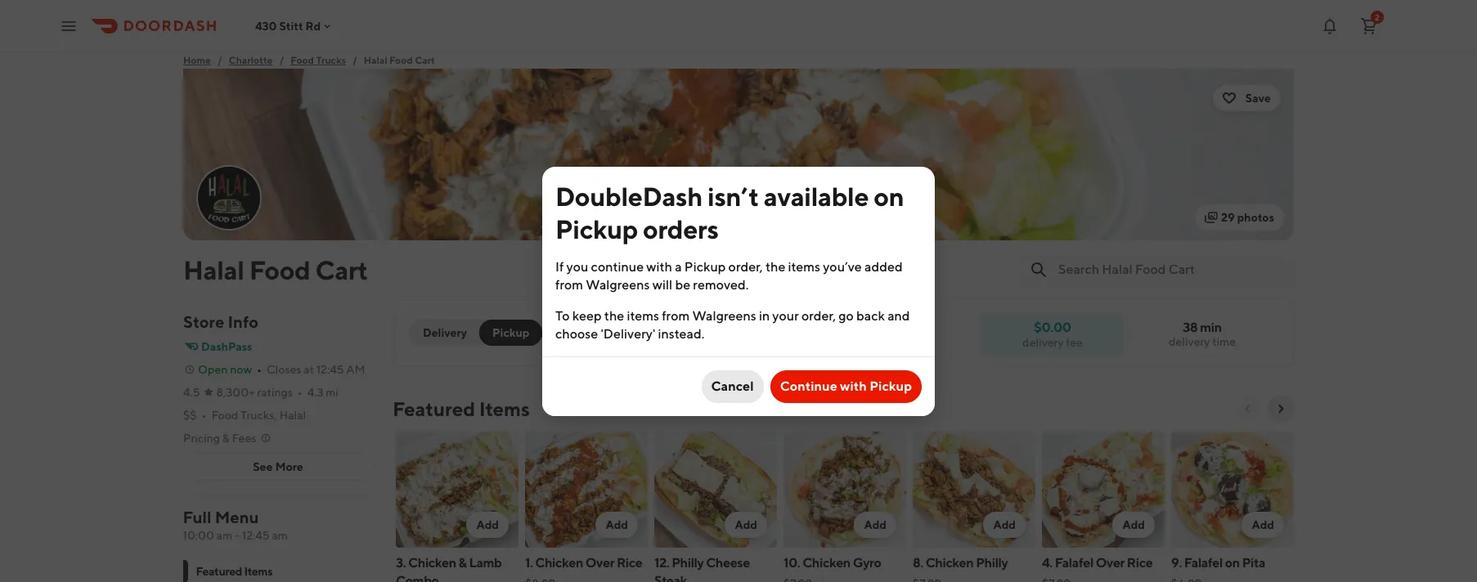 Task type: vqa. For each thing, say whether or not it's contained in the screenshot.
'12:45'
yes



Task type: locate. For each thing, give the bounding box(es) containing it.
delivery down $0.00
[[1023, 336, 1064, 349]]

the up your
[[766, 259, 786, 275]]

stitt
[[279, 19, 303, 32]]

1 horizontal spatial •
[[257, 363, 262, 376]]

12:45 inside full menu 10:00 am - 12:45 am
[[242, 529, 270, 543]]

items inside if you continue with a pickup order, the items you've added from walgreens will be removed.
[[789, 259, 821, 275]]

1. chicken over rice image
[[525, 432, 648, 548]]

4.
[[1043, 556, 1053, 571]]

1 vertical spatial featured
[[196, 565, 243, 579]]

7 add button from the left
[[1243, 512, 1285, 538]]

items left you've
[[789, 259, 821, 275]]

4 add from the left
[[865, 519, 887, 532]]

29 photos button
[[1196, 205, 1285, 231]]

• closes at 12:45 am
[[257, 363, 365, 376]]

/ right charlotte
[[279, 54, 284, 66]]

see more button
[[184, 454, 372, 480]]

featured inside heading
[[393, 398, 475, 421]]

0 vertical spatial the
[[766, 259, 786, 275]]

1 horizontal spatial falafel
[[1185, 556, 1223, 571]]

philly left 4.
[[976, 556, 1009, 571]]

featured items down -
[[196, 565, 273, 579]]

chicken right the 1.
[[535, 556, 583, 571]]

add up cheese on the bottom of the page
[[735, 519, 758, 532]]

• left the 4.3
[[298, 386, 303, 399]]

4. falafel over rice
[[1043, 556, 1153, 571]]

philly
[[672, 556, 704, 571], [976, 556, 1009, 571]]

featured items down delivery option
[[393, 398, 530, 421]]

the up order
[[605, 308, 625, 324]]

the inside to keep the items from walgreens in your order, go back and choose 'delivery' instead.
[[605, 308, 625, 324]]

add up 'lamb'
[[477, 519, 499, 532]]

12:45
[[316, 363, 344, 376], [242, 529, 270, 543]]

2 rice from the left
[[1128, 556, 1153, 571]]

add up 4. falafel over rice
[[1123, 519, 1146, 532]]

mi
[[326, 386, 339, 399]]

4 add button from the left
[[855, 512, 897, 538]]

1 vertical spatial items
[[245, 565, 273, 579]]

chicken up combo
[[408, 556, 456, 571]]

items
[[789, 259, 821, 275], [627, 308, 660, 324]]

add button up 1. chicken over rice
[[596, 512, 638, 538]]

walgreens
[[586, 277, 650, 293], [693, 308, 757, 324]]

0 vertical spatial featured items
[[393, 398, 530, 421]]

am right -
[[272, 529, 288, 543]]

0 horizontal spatial delivery
[[1023, 336, 1064, 349]]

halal right trucks at the left top of the page
[[364, 54, 388, 66]]

1 horizontal spatial over
[[1096, 556, 1125, 571]]

1 vertical spatial •
[[298, 386, 303, 399]]

1 horizontal spatial the
[[766, 259, 786, 275]]

halal food cart image
[[183, 69, 1295, 241], [198, 167, 260, 229]]

12:45 right -
[[242, 529, 270, 543]]

to keep the items from walgreens in your order, go back and choose 'delivery' instead.
[[556, 308, 911, 342]]

0 horizontal spatial from
[[556, 277, 584, 293]]

you
[[567, 259, 589, 275]]

orders
[[643, 213, 719, 244]]

12.
[[655, 556, 670, 571]]

0 horizontal spatial order,
[[729, 259, 763, 275]]

over left 12.
[[586, 556, 615, 571]]

pickup down and
[[870, 378, 912, 394]]

0 horizontal spatial the
[[605, 308, 625, 324]]

1 horizontal spatial with
[[841, 378, 867, 394]]

on
[[874, 180, 905, 212], [1226, 556, 1241, 571]]

0 horizontal spatial rice
[[617, 556, 643, 571]]

3 chicken from the left
[[803, 556, 851, 571]]

2 vertical spatial halal
[[279, 409, 306, 422]]

5 add button from the left
[[984, 512, 1026, 538]]

0 horizontal spatial with
[[647, 259, 673, 275]]

1 vertical spatial walgreens
[[693, 308, 757, 324]]

4.3
[[307, 386, 324, 399]]

from inside if you continue with a pickup order, the items you've added from walgreens will be removed.
[[556, 277, 584, 293]]

your
[[773, 308, 799, 324]]

1 falafel from the left
[[1055, 556, 1094, 571]]

on up added
[[874, 180, 905, 212]]

2 add button from the left
[[596, 512, 638, 538]]

0 vertical spatial walgreens
[[586, 277, 650, 293]]

items down full menu 10:00 am - 12:45 am
[[245, 565, 273, 579]]

pita
[[1243, 556, 1266, 571]]

0 vertical spatial •
[[257, 363, 262, 376]]

doubledash
[[556, 180, 703, 212]]

1 philly from the left
[[672, 556, 704, 571]]

food right trucks at the left top of the page
[[390, 54, 413, 66]]

29 photos
[[1222, 211, 1275, 224]]

0 horizontal spatial featured items
[[196, 565, 273, 579]]

chicken right the 10.
[[803, 556, 851, 571]]

add up "gyro"
[[865, 519, 887, 532]]

1 delivery from the left
[[1169, 336, 1211, 349]]

if you continue with a pickup order, the items you've added from walgreens will be removed.
[[556, 259, 903, 293]]

5 add from the left
[[994, 519, 1016, 532]]

add button for 4. falafel over rice
[[1113, 512, 1156, 538]]

info
[[228, 313, 259, 331]]

0 horizontal spatial &
[[222, 432, 230, 445]]

chicken right 8.
[[926, 556, 974, 571]]

1 add button from the left
[[467, 512, 509, 538]]

falafel right 4.
[[1055, 556, 1094, 571]]

Delivery radio
[[410, 320, 490, 346]]

0 vertical spatial with
[[647, 259, 673, 275]]

am left -
[[217, 529, 233, 543]]

3 add button from the left
[[725, 512, 768, 538]]

9. falafel on pita
[[1172, 556, 1266, 571]]

delivery inside $0.00 delivery fee
[[1023, 336, 1064, 349]]

group
[[566, 327, 600, 340]]

pickup inside radio
[[493, 327, 530, 340]]

with
[[647, 259, 673, 275], [841, 378, 867, 394]]

closes
[[267, 363, 301, 376]]

items down pickup radio
[[479, 398, 530, 421]]

1 horizontal spatial featured items
[[393, 398, 530, 421]]

2 horizontal spatial /
[[353, 54, 357, 66]]

add for 3. chicken & lamb combo
[[477, 519, 499, 532]]

$0.00 delivery fee
[[1023, 320, 1083, 349]]

29
[[1222, 211, 1236, 224]]

cancel button
[[702, 370, 764, 403]]

combo
[[396, 574, 439, 583]]

1 vertical spatial order,
[[802, 308, 836, 324]]

3.
[[396, 556, 406, 571]]

add button up 8. chicken philly
[[984, 512, 1026, 538]]

walgreens down removed.
[[693, 308, 757, 324]]

1 vertical spatial items
[[627, 308, 660, 324]]

add button up "gyro"
[[855, 512, 897, 538]]

4 chicken from the left
[[926, 556, 974, 571]]

add button for 12. philly cheese steak
[[725, 512, 768, 538]]

0 vertical spatial &
[[222, 432, 230, 445]]

falafel
[[1055, 556, 1094, 571], [1185, 556, 1223, 571]]

walgreens down continue
[[586, 277, 650, 293]]

add button for 9. falafel on pita
[[1243, 512, 1285, 538]]

2 am from the left
[[272, 529, 288, 543]]

from up instead. at the bottom
[[662, 308, 690, 324]]

add for 4. falafel over rice
[[1123, 519, 1146, 532]]

rice left 9.
[[1128, 556, 1153, 571]]

& left 'lamb'
[[459, 556, 467, 571]]

• right now
[[257, 363, 262, 376]]

from inside to keep the items from walgreens in your order, go back and choose 'delivery' instead.
[[662, 308, 690, 324]]

0 vertical spatial order,
[[729, 259, 763, 275]]

3. chicken & lamb combo image
[[396, 432, 519, 548]]

38 min delivery time
[[1169, 320, 1237, 349]]

items up the 'delivery' on the left bottom of page
[[627, 308, 660, 324]]

halal down ratings at the bottom of the page
[[279, 409, 306, 422]]

0 vertical spatial featured
[[393, 398, 475, 421]]

2 chicken from the left
[[535, 556, 583, 571]]

chicken for 1.
[[535, 556, 583, 571]]

2 falafel from the left
[[1185, 556, 1223, 571]]

cancel
[[712, 378, 754, 394]]

food trucks link
[[291, 52, 346, 69]]

12:45 right at in the bottom left of the page
[[316, 363, 344, 376]]

0 horizontal spatial 12:45
[[242, 529, 270, 543]]

add button up cheese on the bottom of the page
[[725, 512, 768, 538]]

0 horizontal spatial falafel
[[1055, 556, 1094, 571]]

philly up steak
[[672, 556, 704, 571]]

delivery inside the 38 min delivery time
[[1169, 336, 1211, 349]]

4. falafel over rice image
[[1043, 432, 1165, 548]]

at
[[304, 363, 314, 376]]

8. chicken philly
[[913, 556, 1009, 571]]

add button for 10. chicken gyro
[[855, 512, 897, 538]]

add button up 4. falafel over rice
[[1113, 512, 1156, 538]]

add for 12. philly cheese steak
[[735, 519, 758, 532]]

charlotte
[[229, 54, 273, 66]]

with up will
[[647, 259, 673, 275]]

2 delivery from the left
[[1023, 336, 1064, 349]]

0 horizontal spatial over
[[586, 556, 615, 571]]

order, up removed.
[[729, 259, 763, 275]]

0 vertical spatial on
[[874, 180, 905, 212]]

pickup right delivery option
[[493, 327, 530, 340]]

1 vertical spatial featured items
[[196, 565, 273, 579]]

1 horizontal spatial philly
[[976, 556, 1009, 571]]

0 horizontal spatial halal
[[183, 255, 244, 286]]

group order button
[[556, 320, 644, 346]]

0 horizontal spatial philly
[[672, 556, 704, 571]]

over for falafel
[[1096, 556, 1125, 571]]

1 horizontal spatial items
[[789, 259, 821, 275]]

1 vertical spatial 12:45
[[242, 529, 270, 543]]

see more
[[253, 461, 303, 474]]

9. falafel on pita image
[[1172, 432, 1295, 548]]

2 add from the left
[[606, 519, 629, 532]]

3. chicken & lamb combo
[[396, 556, 502, 583]]

1 horizontal spatial on
[[1226, 556, 1241, 571]]

rice
[[617, 556, 643, 571], [1128, 556, 1153, 571]]

1 vertical spatial from
[[662, 308, 690, 324]]

1 horizontal spatial from
[[662, 308, 690, 324]]

choose
[[556, 326, 598, 342]]

0 horizontal spatial am
[[217, 529, 233, 543]]

open menu image
[[59, 16, 79, 36]]

3 add from the left
[[735, 519, 758, 532]]

/
[[218, 54, 222, 66], [279, 54, 284, 66], [353, 54, 357, 66]]

1 horizontal spatial items
[[479, 398, 530, 421]]

0 vertical spatial from
[[556, 277, 584, 293]]

pricing & fees
[[183, 432, 256, 445]]

0 horizontal spatial walgreens
[[586, 277, 650, 293]]

items inside heading
[[479, 398, 530, 421]]

pickup up the you
[[556, 213, 638, 244]]

0 vertical spatial items
[[789, 259, 821, 275]]

6 add button from the left
[[1113, 512, 1156, 538]]

1 horizontal spatial &
[[459, 556, 467, 571]]

ratings
[[257, 386, 293, 399]]

pickup inside doubledash isn't available on pickup orders
[[556, 213, 638, 244]]

store info
[[183, 313, 259, 331]]

0 horizontal spatial on
[[874, 180, 905, 212]]

0 horizontal spatial cart
[[316, 255, 368, 286]]

add up 8. chicken philly
[[994, 519, 1016, 532]]

1 horizontal spatial am
[[272, 529, 288, 543]]

& left fees
[[222, 432, 230, 445]]

rd
[[306, 19, 321, 32]]

on left pita
[[1226, 556, 1241, 571]]

featured items
[[393, 398, 530, 421], [196, 565, 273, 579]]

1 vertical spatial with
[[841, 378, 867, 394]]

1 horizontal spatial delivery
[[1169, 336, 1211, 349]]

chicken inside 3. chicken & lamb combo
[[408, 556, 456, 571]]

featured down -
[[196, 565, 243, 579]]

1 over from the left
[[586, 556, 615, 571]]

1 horizontal spatial walgreens
[[693, 308, 757, 324]]

store
[[183, 313, 224, 331]]

1 horizontal spatial featured
[[393, 398, 475, 421]]

1 vertical spatial the
[[605, 308, 625, 324]]

1 horizontal spatial 12:45
[[316, 363, 344, 376]]

2 / from the left
[[279, 54, 284, 66]]

from down the you
[[556, 277, 584, 293]]

1 am from the left
[[217, 529, 233, 543]]

2 over from the left
[[1096, 556, 1125, 571]]

1 add from the left
[[477, 519, 499, 532]]

0 horizontal spatial •
[[202, 409, 207, 422]]

over right 4.
[[1096, 556, 1125, 571]]

/ right trucks at the left top of the page
[[353, 54, 357, 66]]

4.3 mi
[[307, 386, 339, 399]]

pickup up removed.
[[685, 259, 726, 275]]

1 rice from the left
[[617, 556, 643, 571]]

continue with pickup button
[[771, 370, 922, 403]]

1 vertical spatial &
[[459, 556, 467, 571]]

am
[[217, 529, 233, 543], [272, 529, 288, 543]]

falafel right 9.
[[1185, 556, 1223, 571]]

with right continue
[[841, 378, 867, 394]]

chicken
[[408, 556, 456, 571], [535, 556, 583, 571], [803, 556, 851, 571], [926, 556, 974, 571]]

add button up pita
[[1243, 512, 1285, 538]]

1 chicken from the left
[[408, 556, 456, 571]]

previous button of carousel image
[[1242, 403, 1255, 416]]

add up 1. chicken over rice
[[606, 519, 629, 532]]

$$
[[183, 409, 197, 422]]

chicken for 10.
[[803, 556, 851, 571]]

• right $$
[[202, 409, 207, 422]]

/ right home
[[218, 54, 222, 66]]

1 horizontal spatial rice
[[1128, 556, 1153, 571]]

0 vertical spatial halal
[[364, 54, 388, 66]]

12. philly cheese steak image
[[655, 432, 777, 548]]

rice for 1. chicken over rice
[[617, 556, 643, 571]]

2 button
[[1354, 9, 1386, 42]]

8,300+
[[217, 386, 255, 399]]

6 add from the left
[[1123, 519, 1146, 532]]

featured down delivery
[[393, 398, 475, 421]]

1 horizontal spatial order,
[[802, 308, 836, 324]]

0 horizontal spatial /
[[218, 54, 222, 66]]

walgreens inside to keep the items from walgreens in your order, go back and choose 'delivery' instead.
[[693, 308, 757, 324]]

chicken for 8.
[[926, 556, 974, 571]]

add up pita
[[1252, 519, 1275, 532]]

order, left "go" at the bottom right
[[802, 308, 836, 324]]

0 vertical spatial items
[[479, 398, 530, 421]]

10.
[[784, 556, 801, 571]]

7 add from the left
[[1252, 519, 1275, 532]]

add button up 'lamb'
[[467, 512, 509, 538]]

halal up store info
[[183, 255, 244, 286]]

the inside if you continue with a pickup order, the items you've added from walgreens will be removed.
[[766, 259, 786, 275]]

pricing & fees button
[[183, 430, 273, 447]]

add for 1. chicken over rice
[[606, 519, 629, 532]]

delivery left time
[[1169, 336, 1211, 349]]

rice left 12.
[[617, 556, 643, 571]]

you've
[[823, 259, 862, 275]]

add for 8. chicken philly
[[994, 519, 1016, 532]]

1 horizontal spatial /
[[279, 54, 284, 66]]

•
[[257, 363, 262, 376], [298, 386, 303, 399], [202, 409, 207, 422]]

0 horizontal spatial items
[[627, 308, 660, 324]]

1 horizontal spatial cart
[[415, 54, 435, 66]]

10. chicken gyro image
[[784, 432, 907, 548]]



Task type: describe. For each thing, give the bounding box(es) containing it.
a
[[675, 259, 682, 275]]

go
[[839, 308, 854, 324]]

gyro
[[853, 556, 882, 571]]

am
[[346, 363, 365, 376]]

dashpass
[[201, 340, 252, 354]]

home / charlotte / food trucks / halal food cart
[[183, 54, 435, 66]]

food up pricing & fees button
[[211, 409, 238, 422]]

9.
[[1172, 556, 1182, 571]]

3 / from the left
[[353, 54, 357, 66]]

order methods option group
[[410, 320, 543, 346]]

isn't
[[708, 180, 759, 212]]

trucks,
[[241, 409, 277, 422]]

next button of carousel image
[[1275, 403, 1288, 416]]

food left trucks at the left top of the page
[[291, 54, 314, 66]]

1 vertical spatial cart
[[316, 255, 368, 286]]

add button for 8. chicken philly
[[984, 512, 1026, 538]]

pickup inside button
[[870, 378, 912, 394]]

instead.
[[658, 326, 705, 342]]

menu
[[215, 508, 260, 527]]

on inside doubledash isn't available on pickup orders
[[874, 180, 905, 212]]

1 vertical spatial on
[[1226, 556, 1241, 571]]

38
[[1184, 320, 1198, 336]]

2 philly from the left
[[976, 556, 1009, 571]]

falafel for 4.
[[1055, 556, 1094, 571]]

with inside button
[[841, 378, 867, 394]]

fee
[[1067, 336, 1083, 349]]

continue
[[591, 259, 644, 275]]

fees
[[232, 432, 256, 445]]

now
[[230, 363, 252, 376]]

order, inside to keep the items from walgreens in your order, go back and choose 'delivery' instead.
[[802, 308, 836, 324]]

2 horizontal spatial halal
[[364, 54, 388, 66]]

add button for 3. chicken & lamb combo
[[467, 512, 509, 538]]

add for 9. falafel on pita
[[1252, 519, 1275, 532]]

1 horizontal spatial halal
[[279, 409, 306, 422]]

delivery
[[423, 327, 467, 340]]

added
[[865, 259, 903, 275]]

be
[[675, 277, 691, 293]]

'delivery'
[[601, 326, 656, 342]]

group order
[[566, 327, 634, 340]]

order
[[602, 327, 634, 340]]

1. chicken over rice
[[525, 556, 643, 571]]

halal food cart
[[183, 255, 368, 286]]

2 vertical spatial •
[[202, 409, 207, 422]]

0 vertical spatial 12:45
[[316, 363, 344, 376]]

8. chicken philly image
[[913, 432, 1036, 548]]

falafel for 9.
[[1185, 556, 1223, 571]]

philly inside 12. philly cheese steak
[[672, 556, 704, 571]]

to
[[556, 308, 570, 324]]

photos
[[1238, 211, 1275, 224]]

food up info
[[249, 255, 311, 286]]

walgreens inside if you continue with a pickup order, the items you've added from walgreens will be removed.
[[586, 277, 650, 293]]

2 items, open order cart image
[[1360, 16, 1380, 36]]

Item Search search field
[[1059, 261, 1282, 279]]

see
[[253, 461, 273, 474]]

12. philly cheese steak
[[655, 556, 750, 583]]

with inside if you continue with a pickup order, the items you've added from walgreens will be removed.
[[647, 259, 673, 275]]

if
[[556, 259, 564, 275]]

keep
[[573, 308, 602, 324]]

add for 10. chicken gyro
[[865, 519, 887, 532]]

pricing
[[183, 432, 220, 445]]

Pickup radio
[[480, 320, 543, 346]]

order, inside if you continue with a pickup order, the items you've added from walgreens will be removed.
[[729, 259, 763, 275]]

8,300+ ratings •
[[217, 386, 303, 399]]

home
[[183, 54, 211, 66]]

trucks
[[316, 54, 346, 66]]

2
[[1376, 12, 1381, 22]]

save button
[[1214, 85, 1282, 111]]

& inside button
[[222, 432, 230, 445]]

over for chicken
[[586, 556, 615, 571]]

open now
[[198, 363, 252, 376]]

removed.
[[693, 277, 749, 293]]

chicken for 3.
[[408, 556, 456, 571]]

add button for 1. chicken over rice
[[596, 512, 638, 538]]

430 stitt rd button
[[255, 19, 334, 32]]

and
[[888, 308, 911, 324]]

430 stitt rd
[[255, 19, 321, 32]]

0 horizontal spatial featured
[[196, 565, 243, 579]]

open
[[198, 363, 228, 376]]

430
[[255, 19, 277, 32]]

rice for 4. falafel over rice
[[1128, 556, 1153, 571]]

continue
[[780, 378, 838, 394]]

min
[[1201, 320, 1222, 336]]

steak
[[655, 574, 687, 583]]

$$ • food trucks, halal
[[183, 409, 306, 422]]

pickup inside if you continue with a pickup order, the items you've added from walgreens will be removed.
[[685, 259, 726, 275]]

8.
[[913, 556, 924, 571]]

doubledash isn't available on pickup orders alert dialog
[[543, 167, 935, 416]]

charlotte link
[[229, 52, 273, 69]]

notification bell image
[[1321, 16, 1340, 36]]

2 horizontal spatial •
[[298, 386, 303, 399]]

4.5
[[183, 386, 200, 399]]

0 vertical spatial cart
[[415, 54, 435, 66]]

items inside to keep the items from walgreens in your order, go back and choose 'delivery' instead.
[[627, 308, 660, 324]]

continue with pickup
[[780, 378, 912, 394]]

home link
[[183, 52, 211, 69]]

will
[[653, 277, 673, 293]]

1 vertical spatial halal
[[183, 255, 244, 286]]

cheese
[[706, 556, 750, 571]]

save
[[1246, 92, 1272, 105]]

doubledash isn't available on pickup orders
[[556, 180, 905, 244]]

-
[[235, 529, 240, 543]]

full
[[183, 508, 212, 527]]

lamb
[[469, 556, 502, 571]]

in
[[759, 308, 770, 324]]

10. chicken gyro
[[784, 556, 882, 571]]

back
[[857, 308, 885, 324]]

0 horizontal spatial items
[[245, 565, 273, 579]]

featured items heading
[[393, 396, 530, 422]]

1 / from the left
[[218, 54, 222, 66]]

& inside 3. chicken & lamb combo
[[459, 556, 467, 571]]

$0.00
[[1035, 320, 1072, 335]]



